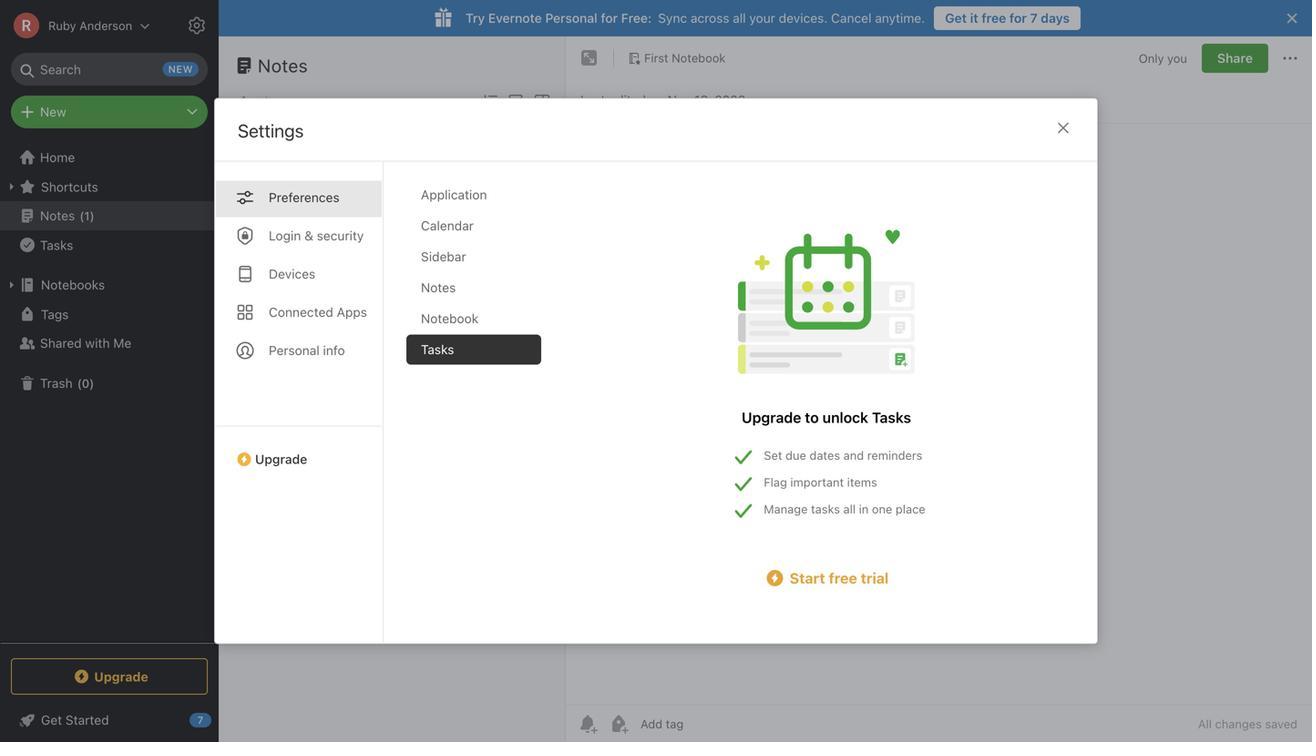 Task type: locate. For each thing, give the bounding box(es) containing it.
tasks down "notebook" 'tab' at top left
[[421, 342, 454, 357]]

2 for from the left
[[1010, 10, 1027, 26]]

0 vertical spatial upgrade button
[[215, 426, 383, 474]]

personal
[[545, 10, 598, 26], [269, 343, 320, 358]]

0 horizontal spatial tab list
[[215, 162, 384, 644]]

0 horizontal spatial upgrade
[[94, 670, 148, 685]]

free
[[982, 10, 1006, 26], [829, 570, 857, 587]]

0 vertical spatial personal
[[545, 10, 598, 26]]

2 vertical spatial notes
[[421, 280, 456, 295]]

for left free:
[[601, 10, 618, 26]]

2 horizontal spatial upgrade
[[742, 409, 801, 426]]

tasks down notes ( 1 )
[[40, 238, 73, 253]]

1 horizontal spatial tab list
[[406, 180, 556, 644]]

notebooks
[[41, 277, 105, 293]]

1 horizontal spatial notes
[[258, 55, 308, 76]]

due
[[786, 449, 806, 462]]

0 vertical spatial )
[[90, 209, 94, 223]]

0 horizontal spatial upgrade button
[[11, 659, 208, 695]]

0 vertical spatial free
[[982, 10, 1006, 26]]

notes up note
[[258, 55, 308, 76]]

only
[[1139, 51, 1164, 65]]

)
[[90, 209, 94, 223], [89, 377, 94, 390]]

1 vertical spatial notebook
[[421, 311, 479, 326]]

1 left note
[[241, 93, 246, 108]]

preferences
[[269, 190, 340, 205]]

reminders
[[867, 449, 923, 462]]

notebook down try evernote personal for free: sync across all your devices. cancel anytime.
[[672, 51, 726, 65]]

0 horizontal spatial all
[[733, 10, 746, 26]]

changes
[[1215, 718, 1262, 731]]

0 vertical spatial notebook
[[672, 51, 726, 65]]

) for trash
[[89, 377, 94, 390]]

( right trash
[[77, 377, 82, 390]]

0 vertical spatial tasks
[[40, 238, 73, 253]]

free left trial
[[829, 570, 857, 587]]

personal down connected
[[269, 343, 320, 358]]

free right "it" on the right top of page
[[982, 10, 1006, 26]]

1 vertical spatial tasks
[[421, 342, 454, 357]]

tab list containing application
[[406, 180, 556, 644]]

upgrade for the leftmost upgrade popup button
[[94, 670, 148, 685]]

( inside the trash ( 0 )
[[77, 377, 82, 390]]

1 note
[[241, 93, 276, 108]]

notebook down notes tab
[[421, 311, 479, 326]]

share button
[[1202, 44, 1268, 73]]

1 horizontal spatial free
[[982, 10, 1006, 26]]

1 vertical spatial upgrade
[[255, 452, 307, 467]]

connected
[[269, 305, 333, 320]]

Search text field
[[24, 53, 195, 86]]

0 vertical spatial upgrade
[[742, 409, 801, 426]]

0 horizontal spatial personal
[[269, 343, 320, 358]]

tasks button
[[0, 231, 218, 260]]

for
[[601, 10, 618, 26], [1010, 10, 1027, 26]]

notes
[[258, 55, 308, 76], [40, 208, 75, 223], [421, 280, 456, 295]]

tags button
[[0, 300, 218, 329]]

new button
[[11, 96, 208, 128]]

( down shortcuts
[[79, 209, 84, 223]]

for left 7
[[1010, 10, 1027, 26]]

(
[[79, 209, 84, 223], [77, 377, 82, 390]]

1 vertical spatial )
[[89, 377, 94, 390]]

1 vertical spatial free
[[829, 570, 857, 587]]

upgrade
[[742, 409, 801, 426], [255, 452, 307, 467], [94, 670, 148, 685]]

0 vertical spatial notes
[[258, 55, 308, 76]]

saved
[[1265, 718, 1298, 731]]

0 vertical spatial (
[[79, 209, 84, 223]]

set due dates and reminders
[[764, 449, 923, 462]]

) inside the trash ( 0 )
[[89, 377, 94, 390]]

info
[[323, 343, 345, 358]]

0 horizontal spatial notes
[[40, 208, 75, 223]]

to
[[805, 409, 819, 426]]

application tab
[[406, 180, 541, 210]]

all left in
[[843, 503, 856, 516]]

shared with me link
[[0, 329, 218, 358]]

home
[[40, 150, 75, 165]]

free:
[[621, 10, 652, 26]]

apps
[[337, 305, 367, 320]]

1 horizontal spatial for
[[1010, 10, 1027, 26]]

1 vertical spatial upgrade button
[[11, 659, 208, 695]]

1 horizontal spatial 1
[[241, 93, 246, 108]]

2 vertical spatial upgrade
[[94, 670, 148, 685]]

) right trash
[[89, 377, 94, 390]]

upgrade for the rightmost upgrade popup button
[[255, 452, 307, 467]]

) inside notes ( 1 )
[[90, 209, 94, 223]]

1 horizontal spatial upgrade button
[[215, 426, 383, 474]]

your
[[749, 10, 775, 26]]

1 for from the left
[[601, 10, 618, 26]]

None search field
[[24, 53, 195, 86]]

personal up expand note icon at left top
[[545, 10, 598, 26]]

1 horizontal spatial tasks
[[421, 342, 454, 357]]

in
[[859, 503, 869, 516]]

2 vertical spatial tasks
[[872, 409, 911, 426]]

tree
[[0, 143, 219, 642]]

0
[[82, 377, 89, 390]]

2 horizontal spatial tasks
[[872, 409, 911, 426]]

trash ( 0 )
[[40, 376, 94, 391]]

evernote
[[488, 10, 542, 26]]

eggs
[[270, 160, 299, 175]]

all changes saved
[[1198, 718, 1298, 731]]

tree containing home
[[0, 143, 219, 642]]

grocery list milk eggs sugar cheese
[[242, 141, 385, 175]]

get
[[945, 10, 967, 26]]

on
[[649, 92, 664, 108]]

( for trash
[[77, 377, 82, 390]]

1 vertical spatial 1
[[84, 209, 90, 223]]

1 horizontal spatial personal
[[545, 10, 598, 26]]

shared with me
[[40, 336, 131, 351]]

all left your
[[733, 10, 746, 26]]

all
[[733, 10, 746, 26], [843, 503, 856, 516]]

1 vertical spatial (
[[77, 377, 82, 390]]

nov
[[668, 92, 691, 108]]

and
[[844, 449, 864, 462]]

notebook inside button
[[672, 51, 726, 65]]

sidebar tab
[[406, 242, 541, 272]]

settings image
[[186, 15, 208, 36]]

1
[[241, 93, 246, 108], [84, 209, 90, 223]]

notebook
[[672, 51, 726, 65], [421, 311, 479, 326]]

1 horizontal spatial all
[[843, 503, 856, 516]]

2 horizontal spatial notes
[[421, 280, 456, 295]]

manage tasks all in one place
[[764, 503, 926, 516]]

sidebar
[[421, 249, 466, 264]]

start
[[790, 570, 825, 587]]

trial
[[861, 570, 889, 587]]

add tag image
[[608, 714, 630, 735]]

for for free:
[[601, 10, 618, 26]]

security
[[317, 228, 364, 243]]

( inside notes ( 1 )
[[79, 209, 84, 223]]

1 horizontal spatial upgrade
[[255, 452, 307, 467]]

notes down 'sidebar'
[[421, 280, 456, 295]]

try
[[466, 10, 485, 26]]

1 down shortcuts
[[84, 209, 90, 223]]

1 ) from the top
[[90, 209, 94, 223]]

first notebook
[[644, 51, 726, 65]]

0 horizontal spatial for
[[601, 10, 618, 26]]

tasks up reminders
[[872, 409, 911, 426]]

upgrade to unlock tasks
[[742, 409, 911, 426]]

tasks
[[40, 238, 73, 253], [421, 342, 454, 357], [872, 409, 911, 426]]

1 inside note list "element"
[[241, 93, 246, 108]]

all
[[1198, 718, 1212, 731]]

new
[[40, 104, 66, 119]]

tab list
[[215, 162, 384, 644], [406, 180, 556, 644]]

0 horizontal spatial free
[[829, 570, 857, 587]]

0 horizontal spatial 1
[[84, 209, 90, 223]]

) down 'shortcuts' button
[[90, 209, 94, 223]]

sync
[[658, 10, 687, 26]]

1 horizontal spatial notebook
[[672, 51, 726, 65]]

notes down shortcuts
[[40, 208, 75, 223]]

1 vertical spatial all
[[843, 503, 856, 516]]

0 vertical spatial 1
[[241, 93, 246, 108]]

for inside button
[[1010, 10, 1027, 26]]

( for notes
[[79, 209, 84, 223]]

0 horizontal spatial notebook
[[421, 311, 479, 326]]

16,
[[694, 92, 711, 108]]

1 vertical spatial notes
[[40, 208, 75, 223]]

0 horizontal spatial tasks
[[40, 238, 73, 253]]

2 ) from the top
[[89, 377, 94, 390]]

login
[[269, 228, 301, 243]]

shortcuts
[[41, 179, 98, 194]]

days
[[1041, 10, 1070, 26]]

close image
[[1053, 117, 1074, 139]]



Task type: vqa. For each thing, say whether or not it's contained in the screenshot.
the top )
yes



Task type: describe. For each thing, give the bounding box(es) containing it.
set
[[764, 449, 782, 462]]

start free trial link
[[727, 568, 926, 590]]

devices.
[[779, 10, 828, 26]]

settings
[[238, 120, 304, 141]]

note
[[250, 93, 276, 108]]

across
[[691, 10, 729, 26]]

notebook tab
[[406, 304, 541, 334]]

cheese
[[340, 160, 385, 175]]

) for notes
[[90, 209, 94, 223]]

notes ( 1 )
[[40, 208, 94, 223]]

notes inside tree
[[40, 208, 75, 223]]

me
[[113, 336, 131, 351]]

one
[[872, 503, 892, 516]]

items
[[847, 476, 877, 489]]

important
[[790, 476, 844, 489]]

&
[[304, 228, 313, 243]]

tasks inside button
[[40, 238, 73, 253]]

it
[[970, 10, 978, 26]]

grocery
[[242, 141, 291, 156]]

share
[[1217, 51, 1253, 66]]

0 vertical spatial all
[[733, 10, 746, 26]]

note list element
[[219, 36, 566, 743]]

list
[[294, 141, 316, 156]]

sugar
[[302, 160, 337, 175]]

shortcuts button
[[0, 172, 218, 201]]

login & security
[[269, 228, 364, 243]]

7
[[1030, 10, 1038, 26]]

add a reminder image
[[577, 714, 599, 735]]

place
[[896, 503, 926, 516]]

get it free for 7 days
[[945, 10, 1070, 26]]

milk
[[242, 160, 266, 175]]

notes tab
[[406, 273, 541, 303]]

expand notebooks image
[[5, 278, 19, 293]]

only you
[[1139, 51, 1187, 65]]

last
[[580, 92, 605, 108]]

calendar
[[421, 218, 474, 233]]

start free trial
[[790, 570, 889, 587]]

ago
[[296, 198, 316, 211]]

Note Editor text field
[[566, 124, 1312, 705]]

manage
[[764, 503, 808, 516]]

for for 7
[[1010, 10, 1027, 26]]

1 inside notes ( 1 )
[[84, 209, 90, 223]]

connected apps
[[269, 305, 367, 320]]

free inside button
[[982, 10, 1006, 26]]

expand note image
[[579, 47, 601, 69]]

get it free for 7 days button
[[934, 6, 1081, 30]]

home link
[[0, 143, 219, 172]]

cancel
[[831, 10, 872, 26]]

notes inside note list "element"
[[258, 55, 308, 76]]

with
[[85, 336, 110, 351]]

first notebook button
[[621, 46, 732, 71]]

trash
[[40, 376, 73, 391]]

edited
[[609, 92, 646, 108]]

2023
[[715, 92, 746, 108]]

shared
[[40, 336, 82, 351]]

note window element
[[566, 36, 1312, 743]]

6 minutes ago
[[242, 198, 316, 211]]

minutes
[[252, 198, 293, 211]]

devices
[[269, 267, 315, 282]]

first
[[644, 51, 668, 65]]

flag important items
[[764, 476, 877, 489]]

personal info
[[269, 343, 345, 358]]

tags
[[41, 307, 69, 322]]

tasks inside tab
[[421, 342, 454, 357]]

tasks tab
[[406, 335, 541, 365]]

notebook inside 'tab'
[[421, 311, 479, 326]]

flag
[[764, 476, 787, 489]]

try evernote personal for free: sync across all your devices. cancel anytime.
[[466, 10, 925, 26]]

1 vertical spatial personal
[[269, 343, 320, 358]]

anytime.
[[875, 10, 925, 26]]

tasks
[[811, 503, 840, 516]]

tab list containing preferences
[[215, 162, 384, 644]]

notes inside tab
[[421, 280, 456, 295]]

unlock
[[823, 409, 869, 426]]

application
[[421, 187, 487, 202]]

last edited on nov 16, 2023
[[580, 92, 746, 108]]

calendar tab
[[406, 211, 541, 241]]

you
[[1167, 51, 1187, 65]]

notebooks link
[[0, 271, 218, 300]]



